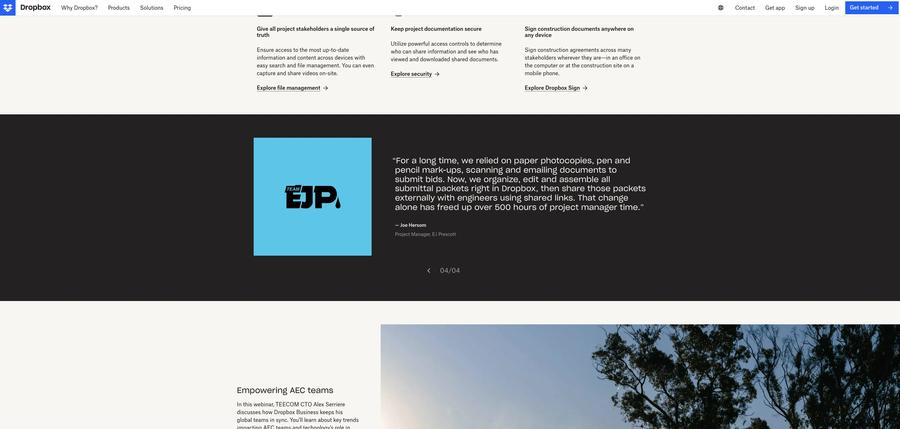 Task type: describe. For each thing, give the bounding box(es) containing it.
discusses
[[237, 409, 261, 416]]

explore for explore security
[[391, 71, 410, 77]]

get for get app
[[765, 5, 775, 11]]

2 packets from the left
[[613, 184, 646, 194]]

can inside ensure access to the most up-to-date information and content across devices with easy search and file management. you can even capture and share videos on-site.
[[352, 62, 361, 69]]

login
[[825, 5, 839, 11]]

content
[[297, 55, 316, 61]]

stakeholders inside sign construction agreements across many stakeholders wherever they are—in an office on the computer or at the construction site on a mobile phone.
[[525, 55, 556, 61]]

1 vertical spatial file
[[277, 85, 285, 91]]

they
[[582, 55, 592, 61]]

of inside give all project stakeholders a single source of truth
[[369, 26, 374, 32]]

1 horizontal spatial up
[[808, 5, 815, 11]]

to inside "for a long time, we relied on paper photocopies, pen and pencil mark-ups, scanning and emailing documents to submit bids. now, we organize, edit and assemble all submittal packets right in dropbox, then share those packets externally with engineers using shared links. that change alone has freed up over 500 hours of project manager time."
[[609, 165, 617, 175]]

sign inside explore dropbox sign link
[[568, 85, 580, 91]]

1 horizontal spatial project
[[405, 26, 423, 32]]

can inside utilize powerful access controls to determine who can share information and see who has viewed and downloaded shared documents.
[[403, 48, 412, 55]]

solutions
[[140, 5, 163, 11]]

links.
[[555, 193, 575, 203]]

to-
[[331, 47, 338, 53]]

1 horizontal spatial teams
[[276, 425, 291, 429]]

this
[[243, 401, 252, 408]]

most
[[309, 47, 321, 53]]

externally
[[395, 193, 435, 203]]

then
[[541, 184, 560, 194]]

prescott
[[438, 231, 456, 237]]

sign construction agreements across many stakeholders wherever they are—in an office on the computer or at the construction site on a mobile phone.
[[525, 47, 641, 77]]

stakeholders inside give all project stakeholders a single source of truth
[[296, 26, 329, 32]]

impacting
[[237, 425, 262, 429]]

started
[[861, 4, 879, 11]]

emailing
[[524, 165, 557, 175]]

those
[[587, 184, 611, 194]]

1 horizontal spatial dropbox
[[545, 85, 567, 91]]

project inside give all project stakeholders a single source of truth
[[277, 26, 295, 32]]

project manager, ej prescott
[[395, 231, 456, 237]]

with inside "for a long time, we relied on paper photocopies, pen and pencil mark-ups, scanning and emailing documents to submit bids. now, we organize, edit and assemble all submittal packets right in dropbox, then share those packets externally with engineers using shared links. that change alone has freed up over 500 hours of project manager time."
[[438, 193, 455, 203]]

get started link
[[845, 1, 899, 14]]

ensure
[[257, 47, 274, 53]]

and down controls
[[458, 48, 467, 55]]

a locked lock image
[[391, 3, 509, 18]]

share inside ensure access to the most up-to-date information and content across devices with easy search and file management. you can even capture and share videos on-site.
[[288, 70, 301, 77]]

explore dropbox sign link
[[525, 84, 589, 92]]

sign for sign construction agreements across many stakeholders wherever they are—in an office on the computer or at the construction site on a mobile phone.
[[525, 47, 536, 53]]

why dropbox? button
[[56, 0, 103, 16]]

share inside "for a long time, we relied on paper photocopies, pen and pencil mark-ups, scanning and emailing documents to submit bids. now, we organize, edit and assemble all submittal packets right in dropbox, then share those packets externally with engineers using shared links. that change alone has freed up over 500 hours of project manager time."
[[562, 184, 585, 194]]

1 horizontal spatial aec
[[290, 385, 305, 395]]

pricing link
[[169, 0, 196, 16]]

0 vertical spatial we
[[462, 156, 474, 166]]

webinar,
[[254, 401, 274, 408]]

sign up link
[[790, 0, 820, 16]]

1 who from the left
[[391, 48, 401, 55]]

device
[[535, 32, 552, 38]]

security
[[411, 71, 432, 77]]

documents inside sign construction documents anywhere on any device
[[572, 26, 600, 32]]

has inside "for a long time, we relied on paper photocopies, pen and pencil mark-ups, scanning and emailing documents to submit bids. now, we organize, edit and assemble all submittal packets right in dropbox, then share those packets externally with engineers using shared links. that change alone has freed up over 500 hours of project manager time."
[[420, 202, 435, 212]]

date
[[338, 47, 349, 53]]

capture
[[257, 70, 276, 77]]

access inside ensure access to the most up-to-date information and content across devices with easy search and file management. you can even capture and share videos on-site.
[[275, 47, 292, 53]]

and up "dropbox,"
[[506, 165, 521, 175]]

"for a long time, we relied on paper photocopies, pen and pencil mark-ups, scanning and emailing documents to submit bids. now, we organize, edit and assemble all submittal packets right in dropbox, then share those packets externally with engineers using shared links. that change alone has freed up over 500 hours of project manager time."
[[392, 156, 646, 212]]

powerful
[[408, 41, 430, 47]]

global
[[237, 417, 252, 423]]

on inside "for a long time, we relied on paper photocopies, pen and pencil mark-ups, scanning and emailing documents to submit bids. now, we organize, edit and assemble all submittal packets right in dropbox, then share those packets externally with engineers using shared links. that change alone has freed up over 500 hours of project manager time."
[[501, 156, 512, 166]]

the inside ensure access to the most up-to-date information and content across devices with easy search and file management. you can even capture and share videos on-site.
[[300, 47, 308, 53]]

time,
[[439, 156, 459, 166]]

about
[[318, 417, 332, 423]]

alone
[[395, 202, 418, 212]]

empowering
[[237, 385, 287, 395]]

1 vertical spatial we
[[469, 174, 481, 184]]

right
[[471, 184, 490, 194]]

pricing
[[174, 5, 191, 11]]

explore for explore file management
[[257, 85, 276, 91]]

2 horizontal spatial the
[[572, 62, 580, 69]]

dropbox,
[[502, 184, 538, 194]]

in
[[237, 401, 242, 408]]

login link
[[820, 0, 844, 16]]

on inside sign construction documents anywhere on any device
[[628, 26, 634, 32]]

his
[[336, 409, 343, 416]]

long
[[419, 156, 436, 166]]

with inside ensure access to the most up-to-date information and content across devices with easy search and file management. you can even capture and share videos on-site.
[[355, 55, 365, 61]]

assemble
[[559, 174, 599, 184]]

contact
[[735, 5, 755, 11]]

hours
[[513, 202, 537, 212]]

determine
[[477, 41, 502, 47]]

file inside ensure access to the most up-to-date information and content across devices with easy search and file management. you can even capture and share videos on-site.
[[298, 62, 305, 69]]

across inside sign construction agreements across many stakeholders wherever they are—in an office on the computer or at the construction site on a mobile phone.
[[601, 47, 616, 53]]

project
[[395, 231, 410, 237]]

videos
[[302, 70, 318, 77]]

mark-
[[422, 165, 446, 175]]

downloaded
[[420, 56, 450, 63]]

over
[[474, 202, 492, 212]]

give
[[257, 26, 268, 32]]

keep project documentation secure
[[391, 26, 482, 32]]

photocopies,
[[541, 156, 594, 166]]

agreements
[[570, 47, 599, 53]]

or
[[559, 62, 564, 69]]

empowering aec teams
[[237, 385, 333, 395]]

a truck spraying water on a field image
[[381, 325, 900, 429]]

a inside "for a long time, we relied on paper photocopies, pen and pencil mark-ups, scanning and emailing documents to submit bids. now, we organize, edit and assemble all submittal packets right in dropbox, then share those packets externally with engineers using shared links. that change alone has freed up over 500 hours of project manager time."
[[412, 156, 417, 166]]

information inside ensure access to the most up-to-date information and content across devices with easy search and file management. you can even capture and share videos on-site.
[[257, 55, 285, 61]]

how
[[262, 409, 273, 416]]

utilize powerful access controls to determine who can share information and see who has viewed and downloaded shared documents.
[[391, 41, 502, 63]]

give all project stakeholders a single source of truth
[[257, 26, 374, 38]]

explore dropbox sign
[[525, 85, 580, 91]]

shared inside "for a long time, we relied on paper photocopies, pen and pencil mark-ups, scanning and emailing documents to submit bids. now, we organize, edit and assemble all submittal packets right in dropbox, then share those packets externally with engineers using shared links. that change alone has freed up over 500 hours of project manager time."
[[524, 193, 552, 203]]

sync.
[[276, 417, 288, 423]]

viewed
[[391, 56, 408, 63]]

dropbox inside in this webinar, teecom cto alex serriere discusses how dropbox business keeps his global teams in sync. you'll learn about key trends impacting aec teams and technology's role
[[274, 409, 295, 416]]

and down search
[[277, 70, 286, 77]]

explore file management
[[257, 85, 320, 91]]

explore file management link
[[257, 84, 329, 92]]

0 vertical spatial teams
[[308, 385, 333, 395]]

app
[[776, 5, 785, 11]]

teecom
[[276, 401, 299, 408]]

ups,
[[446, 165, 464, 175]]

and right edit
[[541, 174, 557, 184]]

contact button
[[730, 0, 760, 16]]

many
[[618, 47, 631, 53]]

engineers
[[457, 193, 498, 203]]

to inside utilize powerful access controls to determine who can share information and see who has viewed and downloaded shared documents.
[[470, 41, 475, 47]]

access inside utilize powerful access controls to determine who can share information and see who has viewed and downloaded shared documents.
[[431, 41, 448, 47]]

and left "content"
[[287, 55, 296, 61]]

see
[[468, 48, 477, 55]]

technology's
[[303, 425, 334, 429]]



Task type: vqa. For each thing, say whether or not it's contained in the screenshot.
'close right sidebar' icon
no



Task type: locate. For each thing, give the bounding box(es) containing it.
hersom
[[409, 222, 426, 228]]

1 packets from the left
[[436, 184, 469, 194]]

construction
[[538, 26, 570, 32], [538, 47, 569, 53], [581, 62, 612, 69]]

explore inside explore dropbox sign link
[[525, 85, 544, 91]]

documents up those
[[560, 165, 606, 175]]

1 horizontal spatial has
[[490, 48, 499, 55]]

aec down how
[[263, 425, 275, 429]]

1 vertical spatial a
[[631, 62, 634, 69]]

office
[[619, 55, 633, 61]]

and down you'll
[[292, 425, 302, 429]]

1 vertical spatial share
[[288, 70, 301, 77]]

project up powerful
[[405, 26, 423, 32]]

manager,
[[411, 231, 431, 237]]

on-
[[320, 70, 328, 77]]

1 horizontal spatial all
[[601, 174, 610, 184]]

can right you at the left top of the page
[[352, 62, 361, 69]]

pen
[[597, 156, 612, 166]]

you
[[342, 62, 351, 69]]

ensure access to the most up-to-date information and content across devices with easy search and file management. you can even capture and share videos on-site.
[[257, 47, 374, 77]]

1 horizontal spatial shared
[[524, 193, 552, 203]]

2 horizontal spatial project
[[550, 202, 579, 212]]

0 vertical spatial in
[[492, 184, 499, 194]]

2 vertical spatial construction
[[581, 62, 612, 69]]

to up those
[[609, 165, 617, 175]]

aec inside in this webinar, teecom cto alex serriere discusses how dropbox business keeps his global teams in sync. you'll learn about key trends impacting aec teams and technology's role
[[263, 425, 275, 429]]

1 horizontal spatial a
[[412, 156, 417, 166]]

0 horizontal spatial with
[[355, 55, 365, 61]]

are—in
[[594, 55, 611, 61]]

packets down "ups,"
[[436, 184, 469, 194]]

1 horizontal spatial can
[[403, 48, 412, 55]]

we right time, at the top of page
[[462, 156, 474, 166]]

teams down how
[[253, 417, 269, 423]]

0 vertical spatial can
[[403, 48, 412, 55]]

1 horizontal spatial who
[[478, 48, 488, 55]]

and right the pen
[[615, 156, 631, 166]]

computer
[[534, 62, 558, 69]]

0 horizontal spatial can
[[352, 62, 361, 69]]

who down utilize
[[391, 48, 401, 55]]

construction for device
[[538, 26, 570, 32]]

across down up-
[[318, 55, 333, 61]]

1 horizontal spatial stakeholders
[[525, 55, 556, 61]]

why
[[61, 5, 73, 11]]

1 vertical spatial stakeholders
[[525, 55, 556, 61]]

0 horizontal spatial a
[[330, 26, 333, 32]]

has inside utilize powerful access controls to determine who can share information and see who has viewed and downloaded shared documents.
[[490, 48, 499, 55]]

keeps
[[320, 409, 334, 416]]

1 vertical spatial with
[[438, 193, 455, 203]]

all inside "for a long time, we relied on paper photocopies, pen and pencil mark-ups, scanning and emailing documents to submit bids. now, we organize, edit and assemble all submittal packets right in dropbox, then share those packets externally with engineers using shared links. that change alone has freed up over 500 hours of project manager time."
[[601, 174, 610, 184]]

up left "over"
[[462, 202, 472, 212]]

1 horizontal spatial file
[[298, 62, 305, 69]]

1 vertical spatial construction
[[538, 47, 569, 53]]

construction up computer
[[538, 47, 569, 53]]

a down office
[[631, 62, 634, 69]]

0 horizontal spatial project
[[277, 26, 295, 32]]

in inside in this webinar, teecom cto alex serriere discusses how dropbox business keeps his global teams in sync. you'll learn about key trends impacting aec teams and technology's role
[[270, 417, 275, 423]]

aec up cto
[[290, 385, 305, 395]]

organize,
[[484, 174, 521, 184]]

file left management
[[277, 85, 285, 91]]

0 vertical spatial construction
[[538, 26, 570, 32]]

packets
[[436, 184, 469, 194], [613, 184, 646, 194]]

2 vertical spatial a
[[412, 156, 417, 166]]

1 horizontal spatial explore
[[391, 71, 410, 77]]

0 vertical spatial stakeholders
[[296, 26, 329, 32]]

documents.
[[470, 56, 498, 63]]

1 horizontal spatial information
[[428, 48, 456, 55]]

teams up alex
[[308, 385, 333, 395]]

up left login
[[808, 5, 815, 11]]

1 horizontal spatial of
[[539, 202, 547, 212]]

1 horizontal spatial across
[[601, 47, 616, 53]]

shared down controls
[[452, 56, 468, 63]]

submittal
[[395, 184, 434, 194]]

to up "content"
[[293, 47, 298, 53]]

project inside "for a long time, we relied on paper photocopies, pen and pencil mark-ups, scanning and emailing documents to submit bids. now, we organize, edit and assemble all submittal packets right in dropbox, then share those packets externally with engineers using shared links. that change alone has freed up over 500 hours of project manager time."
[[550, 202, 579, 212]]

in right right at right
[[492, 184, 499, 194]]

key
[[333, 417, 342, 423]]

and right viewed
[[410, 56, 419, 63]]

2 horizontal spatial explore
[[525, 85, 544, 91]]

products
[[108, 5, 130, 11]]

2 who from the left
[[478, 48, 488, 55]]

0 horizontal spatial file
[[277, 85, 285, 91]]

sign for sign up
[[796, 5, 807, 11]]

shared inside utilize powerful access controls to determine who can share information and see who has viewed and downloaded shared documents.
[[452, 56, 468, 63]]

has up hersom
[[420, 202, 435, 212]]

shared
[[452, 56, 468, 63], [524, 193, 552, 203]]

dropbox down phone.
[[545, 85, 567, 91]]

sign inside sign construction documents anywhere on any device
[[525, 26, 537, 32]]

on down office
[[624, 62, 630, 69]]

1 vertical spatial in
[[270, 417, 275, 423]]

0 horizontal spatial teams
[[253, 417, 269, 423]]

explore inside explore security link
[[391, 71, 410, 77]]

explore inside explore file management link
[[257, 85, 276, 91]]

0 horizontal spatial the
[[300, 47, 308, 53]]

a right "for
[[412, 156, 417, 166]]

in down how
[[270, 417, 275, 423]]

shared down edit
[[524, 193, 552, 203]]

2 vertical spatial share
[[562, 184, 585, 194]]

access down keep project documentation secure
[[431, 41, 448, 47]]

file down "content"
[[298, 62, 305, 69]]

0 vertical spatial of
[[369, 26, 374, 32]]

phone.
[[543, 70, 560, 77]]

1 vertical spatial has
[[420, 202, 435, 212]]

a folder image
[[257, 3, 375, 18]]

using
[[500, 193, 522, 203]]

the
[[300, 47, 308, 53], [525, 62, 533, 69], [572, 62, 580, 69]]

source
[[351, 26, 368, 32]]

serriere
[[326, 401, 345, 408]]

2 horizontal spatial teams
[[308, 385, 333, 395]]

we right now,
[[469, 174, 481, 184]]

04/04
[[440, 267, 460, 275]]

share up explore file management link
[[288, 70, 301, 77]]

stakeholders down a folder image
[[296, 26, 329, 32]]

teams
[[308, 385, 333, 395], [253, 417, 269, 423], [276, 425, 291, 429]]

with
[[355, 55, 365, 61], [438, 193, 455, 203]]

0 horizontal spatial up
[[462, 202, 472, 212]]

to inside ensure access to the most up-to-date information and content across devices with easy search and file management. you can even capture and share videos on-site.
[[293, 47, 298, 53]]

across inside ensure access to the most up-to-date information and content across devices with easy search and file management. you can even capture and share videos on-site.
[[318, 55, 333, 61]]

explore security link
[[391, 70, 441, 78]]

get
[[850, 4, 859, 11], [765, 5, 775, 11]]

on right anywhere
[[628, 26, 634, 32]]

0 horizontal spatial all
[[270, 26, 276, 32]]

we
[[462, 156, 474, 166], [469, 174, 481, 184]]

explore
[[391, 71, 410, 77], [257, 85, 276, 91], [525, 85, 544, 91]]

2 horizontal spatial to
[[609, 165, 617, 175]]

sign for sign construction documents anywhere on any device
[[525, 26, 537, 32]]

share down powerful
[[413, 48, 426, 55]]

explore for explore dropbox sign
[[525, 85, 544, 91]]

1 horizontal spatial share
[[413, 48, 426, 55]]

2 horizontal spatial share
[[562, 184, 585, 194]]

even
[[363, 62, 374, 69]]

cto
[[301, 401, 312, 408]]

information inside utilize powerful access controls to determine who can share information and see who has viewed and downloaded shared documents.
[[428, 48, 456, 55]]

0 horizontal spatial to
[[293, 47, 298, 53]]

truth
[[257, 32, 270, 38]]

share
[[413, 48, 426, 55], [288, 70, 301, 77], [562, 184, 585, 194]]

that
[[578, 193, 596, 203]]

why dropbox?
[[61, 5, 98, 11]]

0 vertical spatial with
[[355, 55, 365, 61]]

1 vertical spatial teams
[[253, 417, 269, 423]]

the up mobile
[[525, 62, 533, 69]]

information up downloaded
[[428, 48, 456, 55]]

get left app
[[765, 5, 775, 11]]

sign inside sign up link
[[796, 5, 807, 11]]

controls
[[449, 41, 469, 47]]

mobile
[[525, 70, 542, 77]]

project right give
[[277, 26, 295, 32]]

— joe hersom
[[395, 222, 426, 228]]

get for get started
[[850, 4, 859, 11]]

share inside utilize powerful access controls to determine who can share information and see who has viewed and downloaded shared documents.
[[413, 48, 426, 55]]

in inside "for a long time, we relied on paper photocopies, pen and pencil mark-ups, scanning and emailing documents to submit bids. now, we organize, edit and assemble all submittal packets right in dropbox, then share those packets externally with engineers using shared links. that change alone has freed up over 500 hours of project manager time."
[[492, 184, 499, 194]]

0 horizontal spatial share
[[288, 70, 301, 77]]

up inside "for a long time, we relied on paper photocopies, pen and pencil mark-ups, scanning and emailing documents to submit bids. now, we organize, edit and assemble all submittal packets right in dropbox, then share those packets externally with engineers using shared links. that change alone has freed up over 500 hours of project manager time."
[[462, 202, 472, 212]]

at
[[566, 62, 570, 69]]

of right hours
[[539, 202, 547, 212]]

0 vertical spatial up
[[808, 5, 815, 11]]

1 horizontal spatial packets
[[613, 184, 646, 194]]

2 vertical spatial teams
[[276, 425, 291, 429]]

dropbox up sync.
[[274, 409, 295, 416]]

get app button
[[760, 0, 790, 16]]

0 horizontal spatial get
[[765, 5, 775, 11]]

any
[[525, 32, 534, 38]]

construction for wherever
[[538, 47, 569, 53]]

0 horizontal spatial who
[[391, 48, 401, 55]]

1 vertical spatial aec
[[263, 425, 275, 429]]

0 vertical spatial across
[[601, 47, 616, 53]]

"for
[[392, 156, 409, 166]]

has down determine
[[490, 48, 499, 55]]

0 vertical spatial file
[[298, 62, 305, 69]]

0 vertical spatial documents
[[572, 26, 600, 32]]

the right at
[[572, 62, 580, 69]]

0 horizontal spatial access
[[275, 47, 292, 53]]

scanning
[[466, 165, 503, 175]]

1 horizontal spatial the
[[525, 62, 533, 69]]

aec
[[290, 385, 305, 395], [263, 425, 275, 429]]

in
[[492, 184, 499, 194], [270, 417, 275, 423]]

0 horizontal spatial information
[[257, 55, 285, 61]]

dropbox?
[[74, 5, 98, 11]]

access up search
[[275, 47, 292, 53]]

1 vertical spatial dropbox
[[274, 409, 295, 416]]

get started
[[850, 4, 879, 11]]

2 horizontal spatial a
[[631, 62, 634, 69]]

0 horizontal spatial aec
[[263, 425, 275, 429]]

time."
[[620, 202, 644, 212]]

ej
[[432, 231, 437, 237]]

construction inside sign construction documents anywhere on any device
[[538, 26, 570, 32]]

site.
[[328, 70, 338, 77]]

1 vertical spatial all
[[601, 174, 610, 184]]

of
[[369, 26, 374, 32], [539, 202, 547, 212]]

1 horizontal spatial get
[[850, 4, 859, 11]]

and inside in this webinar, teecom cto alex serriere discusses how dropbox business keeps his global teams in sync. you'll learn about key trends impacting aec teams and technology's role
[[292, 425, 302, 429]]

paper
[[514, 156, 538, 166]]

single
[[334, 26, 350, 32]]

ej prescott logo image
[[285, 169, 341, 225]]

to
[[470, 41, 475, 47], [293, 47, 298, 53], [609, 165, 617, 175]]

all inside give all project stakeholders a single source of truth
[[270, 26, 276, 32]]

documents down the a pencil image in the right of the page
[[572, 26, 600, 32]]

documents inside "for a long time, we relied on paper photocopies, pen and pencil mark-ups, scanning and emailing documents to submit bids. now, we organize, edit and assemble all submittal packets right in dropbox, then share those packets externally with engineers using shared links. that change alone has freed up over 500 hours of project manager time."
[[560, 165, 606, 175]]

you'll
[[290, 417, 303, 423]]

1 vertical spatial shared
[[524, 193, 552, 203]]

0 vertical spatial share
[[413, 48, 426, 55]]

0 vertical spatial shared
[[452, 56, 468, 63]]

teams down sync.
[[276, 425, 291, 429]]

0 horizontal spatial has
[[420, 202, 435, 212]]

0 horizontal spatial across
[[318, 55, 333, 61]]

a inside give all project stakeholders a single source of truth
[[330, 26, 333, 32]]

0 vertical spatial a
[[330, 26, 333, 32]]

bids.
[[426, 174, 445, 184]]

stakeholders up computer
[[525, 55, 556, 61]]

alex
[[313, 401, 324, 408]]

on right office
[[635, 55, 641, 61]]

information down ensure
[[257, 55, 285, 61]]

explore down capture
[[257, 85, 276, 91]]

sign construction documents anywhere on any device
[[525, 26, 634, 38]]

can up viewed
[[403, 48, 412, 55]]

relied
[[476, 156, 499, 166]]

freed
[[437, 202, 459, 212]]

0 vertical spatial all
[[270, 26, 276, 32]]

1 horizontal spatial with
[[438, 193, 455, 203]]

all down the pen
[[601, 174, 610, 184]]

0 vertical spatial has
[[490, 48, 499, 55]]

0 vertical spatial dropbox
[[545, 85, 567, 91]]

and
[[458, 48, 467, 55], [287, 55, 296, 61], [410, 56, 419, 63], [287, 62, 296, 69], [277, 70, 286, 77], [615, 156, 631, 166], [506, 165, 521, 175], [541, 174, 557, 184], [292, 425, 302, 429]]

1 vertical spatial across
[[318, 55, 333, 61]]

a left the single
[[330, 26, 333, 32]]

explore down viewed
[[391, 71, 410, 77]]

an
[[612, 55, 618, 61]]

documentation
[[424, 26, 463, 32]]

1 horizontal spatial in
[[492, 184, 499, 194]]

1 horizontal spatial access
[[431, 41, 448, 47]]

with up even on the top of page
[[355, 55, 365, 61]]

project down then
[[550, 202, 579, 212]]

1 vertical spatial can
[[352, 62, 361, 69]]

get left 'started' on the right top of the page
[[850, 4, 859, 11]]

1 vertical spatial up
[[462, 202, 472, 212]]

business
[[296, 409, 319, 416]]

with down now,
[[438, 193, 455, 203]]

0 horizontal spatial explore
[[257, 85, 276, 91]]

to up see
[[470, 41, 475, 47]]

1 vertical spatial of
[[539, 202, 547, 212]]

share right then
[[562, 184, 585, 194]]

all right give
[[270, 26, 276, 32]]

and right search
[[287, 62, 296, 69]]

trends
[[343, 417, 359, 423]]

management
[[287, 85, 320, 91]]

on right "relied"
[[501, 156, 512, 166]]

who up "documents."
[[478, 48, 488, 55]]

change
[[598, 193, 629, 203]]

easy
[[257, 62, 268, 69]]

0 horizontal spatial of
[[369, 26, 374, 32]]

1 vertical spatial documents
[[560, 165, 606, 175]]

a pencil image
[[525, 3, 643, 18]]

sign inside sign construction agreements across many stakeholders wherever they are—in an office on the computer or at the construction site on a mobile phone.
[[525, 47, 536, 53]]

1 horizontal spatial to
[[470, 41, 475, 47]]

0 vertical spatial aec
[[290, 385, 305, 395]]

get inside popup button
[[765, 5, 775, 11]]

0 horizontal spatial in
[[270, 417, 275, 423]]

search
[[269, 62, 286, 69]]

pencil
[[395, 165, 420, 175]]

manager
[[581, 202, 618, 212]]

0 horizontal spatial stakeholders
[[296, 26, 329, 32]]

of inside "for a long time, we relied on paper photocopies, pen and pencil mark-ups, scanning and emailing documents to submit bids. now, we organize, edit and assemble all submittal packets right in dropbox, then share those packets externally with engineers using shared links. that change alone has freed up over 500 hours of project manager time."
[[539, 202, 547, 212]]

construction right any
[[538, 26, 570, 32]]

0 horizontal spatial packets
[[436, 184, 469, 194]]

packets up time."
[[613, 184, 646, 194]]

across up the are—in
[[601, 47, 616, 53]]

of right source
[[369, 26, 374, 32]]

explore down mobile
[[525, 85, 544, 91]]

a inside sign construction agreements across many stakeholders wherever they are—in an office on the computer or at the construction site on a mobile phone.
[[631, 62, 634, 69]]

0 horizontal spatial shared
[[452, 56, 468, 63]]

the up "content"
[[300, 47, 308, 53]]

0 horizontal spatial dropbox
[[274, 409, 295, 416]]

construction down the are—in
[[581, 62, 612, 69]]



